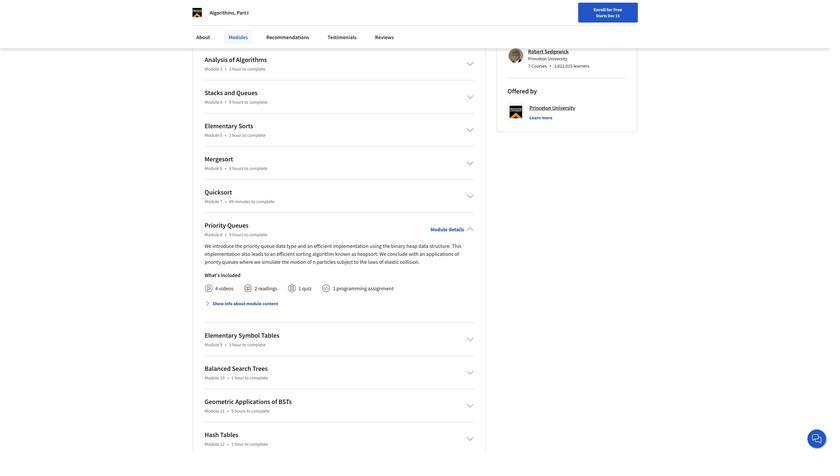 Task type: describe. For each thing, give the bounding box(es) containing it.
• inside analysis of algorithms module 3 • 1 hour to complete
[[225, 66, 227, 72]]

of down this
[[455, 251, 459, 257]]

mergesort
[[205, 155, 233, 163]]

module inside analysis of algorithms module 3 • 1 hour to complete
[[205, 66, 219, 72]]

what's included
[[205, 272, 241, 279]]

structure.
[[430, 243, 451, 249]]

the up also
[[235, 243, 242, 249]]

this
[[452, 243, 462, 249]]

0 vertical spatial university
[[548, 25, 568, 31]]

1 vertical spatial princeton university
[[530, 104, 576, 111]]

stacks and queues module 4 • 9 hours to complete
[[205, 89, 268, 105]]

of right laws
[[379, 259, 384, 265]]

elementary for elementary sorts
[[205, 122, 237, 130]]

0 horizontal spatial implementation
[[205, 251, 240, 257]]

motion
[[290, 259, 306, 265]]

hour inside "elementary sorts module 5 • 1 hour to complete"
[[232, 132, 242, 138]]

2 vertical spatial princeton
[[530, 104, 552, 111]]

and inside stacks and queues module 4 • 9 hours to complete
[[224, 89, 235, 97]]

bsts
[[279, 398, 292, 406]]

learn more button
[[530, 114, 553, 121]]

geometric applications of bsts module 11 • 9 hours to complete
[[205, 398, 292, 414]]

mergesort module 6 • 8 hours to complete
[[205, 155, 268, 171]]

0 horizontal spatial efficient
[[277, 251, 295, 257]]

queue
[[261, 243, 275, 249]]

offered
[[508, 87, 529, 95]]

your
[[637, 8, 646, 14]]

to inside analysis of algorithms module 3 • 1 hour to complete
[[243, 66, 247, 72]]

robert sedgewick image
[[509, 48, 524, 63]]

tables inside the hash tables module 12 • 1 hour to complete
[[220, 431, 238, 439]]

find
[[627, 8, 636, 14]]

simulate
[[262, 259, 281, 265]]

tables inside elementary symbol tables module 9 • 1 hour to complete
[[261, 331, 280, 340]]

learn
[[530, 115, 541, 121]]

modules link
[[225, 30, 252, 44]]

to inside balanced search trees module 10 • 1 hour to complete
[[245, 375, 249, 381]]

robert sedgewick princeton university 7 courses • 1,622,015 learners
[[529, 48, 590, 70]]

balanced search trees module 10 • 1 hour to complete
[[205, 364, 268, 381]]

8 inside priority queues module 8 • 9 hours to complete
[[220, 232, 222, 238]]

analysis of algorithms module 3 • 1 hour to complete
[[205, 55, 267, 72]]

10
[[220, 375, 225, 381]]

i
[[247, 9, 249, 16]]

to inside mergesort module 6 • 8 hours to complete
[[244, 165, 249, 171]]

9 inside stacks and queues module 4 • 9 hours to complete
[[229, 99, 232, 105]]

• inside elementary symbol tables module 9 • 1 hour to complete
[[225, 342, 227, 348]]

to inside elementary symbol tables module 9 • 1 hour to complete
[[243, 342, 247, 348]]

using
[[370, 243, 382, 249]]

show
[[213, 301, 224, 307]]

algorithms
[[236, 55, 267, 64]]

hour for search
[[235, 375, 244, 381]]

• inside 'geometric applications of bsts module 11 • 9 hours to complete'
[[227, 408, 229, 414]]

• inside robert sedgewick princeton university 7 courses • 1,622,015 learners
[[550, 62, 552, 70]]

queues inside stacks and queues module 4 • 9 hours to complete
[[236, 89, 258, 97]]

show info about module content
[[213, 301, 278, 307]]

laws
[[368, 259, 378, 265]]

videos
[[219, 285, 234, 292]]

2 readings
[[255, 285, 278, 292]]

to inside 'quicksort module 7 • 49 minutes to complete'
[[251, 199, 256, 205]]

11
[[220, 408, 225, 414]]

• inside stacks and queues module 4 • 9 hours to complete
[[225, 99, 227, 105]]

4 videos
[[215, 285, 234, 292]]

hours inside priority queues module 8 • 9 hours to complete
[[232, 232, 244, 238]]

• inside priority queues module 8 • 9 hours to complete
[[225, 232, 227, 238]]

to inside the hash tables module 12 • 1 hour to complete
[[245, 441, 249, 447]]

binary
[[391, 243, 406, 249]]

learn more
[[530, 115, 553, 121]]

elementary sorts module 5 • 1 hour to complete
[[205, 122, 266, 138]]

offered by
[[508, 87, 537, 95]]

also
[[242, 251, 251, 257]]

module inside balanced search trees module 10 • 1 hour to complete
[[205, 375, 219, 381]]

3
[[220, 66, 222, 72]]

to inside "elementary sorts module 5 • 1 hour to complete"
[[243, 132, 247, 138]]

module inside stacks and queues module 4 • 9 hours to complete
[[205, 99, 219, 105]]

7 inside robert sedgewick princeton university 7 courses • 1,622,015 learners
[[529, 63, 531, 69]]

n
[[313, 259, 316, 265]]

heapsort.
[[358, 251, 379, 257]]

where
[[239, 259, 253, 265]]

to down the as
[[354, 259, 359, 265]]

• inside balanced search trees module 10 • 1 hour to complete
[[227, 375, 229, 381]]

more
[[542, 115, 553, 121]]

introduce
[[213, 243, 234, 249]]

dec
[[608, 13, 615, 18]]

ratings
[[581, 2, 595, 8]]

complete inside priority queues module 8 • 9 hours to complete
[[249, 232, 268, 238]]

reviews link
[[371, 30, 398, 44]]

enroll for free starts dec 15
[[594, 7, 623, 18]]

complete inside 'geometric applications of bsts module 11 • 9 hours to complete'
[[252, 408, 270, 414]]

1 left 'quiz'
[[299, 285, 301, 292]]

what's
[[205, 272, 220, 279]]

part
[[237, 9, 246, 16]]

trees
[[253, 364, 268, 373]]

algorithms, part i
[[210, 9, 249, 16]]

1 horizontal spatial an
[[307, 243, 313, 249]]

to inside priority queues module 8 • 9 hours to complete
[[244, 232, 249, 238]]

algorithms,
[[210, 9, 236, 16]]

modules
[[229, 34, 248, 40]]

9 inside 'geometric applications of bsts module 11 • 9 hours to complete'
[[232, 408, 234, 414]]

with
[[409, 251, 419, 257]]

testimonials
[[328, 34, 357, 40]]

find your new career link
[[624, 7, 672, 15]]

1 vertical spatial priority
[[205, 259, 221, 265]]

9 inside priority queues module 8 • 9 hours to complete
[[229, 232, 232, 238]]

we introduce the priority queue data type and an efficient implementation using the binary heap data structure. this implementation also leads to an efficient sorting algorithm known as heapsort. we conclude with an applications of priority queues where we simulate the motion of n particles subject to the laws of elastic collision.
[[205, 243, 462, 265]]

1 horizontal spatial efficient
[[314, 243, 332, 249]]

priority
[[205, 221, 226, 229]]

elementary symbol tables module 9 • 1 hour to complete
[[205, 331, 280, 348]]

quicksort module 7 • 49 minutes to complete
[[205, 188, 275, 205]]

module details
[[431, 226, 465, 233]]

1 inside the hash tables module 12 • 1 hour to complete
[[232, 441, 234, 447]]

1 inside "elementary sorts module 5 • 1 hour to complete"
[[229, 132, 232, 138]]

robert
[[529, 48, 544, 55]]

the right using
[[383, 243, 390, 249]]

quicksort
[[205, 188, 232, 196]]

1,665 ratings )
[[570, 2, 596, 8]]

princeton university image
[[192, 8, 202, 17]]

module
[[247, 301, 262, 307]]

reviews
[[375, 34, 394, 40]]

module inside priority queues module 8 • 9 hours to complete
[[205, 232, 219, 238]]

career
[[656, 8, 669, 14]]

1 data from the left
[[276, 243, 286, 249]]

chat with us image
[[812, 434, 823, 444]]

)
[[595, 2, 596, 8]]

1,665
[[570, 2, 580, 8]]

9 inside elementary symbol tables module 9 • 1 hour to complete
[[220, 342, 222, 348]]

leads
[[252, 251, 263, 257]]

quiz
[[302, 285, 312, 292]]

applications
[[426, 251, 454, 257]]

free
[[614, 7, 623, 13]]



Task type: locate. For each thing, give the bounding box(es) containing it.
complete inside "elementary sorts module 5 • 1 hour to complete"
[[247, 132, 266, 138]]

to right 12 on the bottom of the page
[[245, 441, 249, 447]]

9
[[229, 99, 232, 105], [229, 232, 232, 238], [220, 342, 222, 348], [232, 408, 234, 414]]

subject
[[337, 259, 353, 265]]

module inside 'quicksort module 7 • 49 minutes to complete'
[[205, 199, 219, 205]]

hour right 3
[[232, 66, 242, 72]]

module
[[205, 66, 219, 72], [205, 99, 219, 105], [205, 132, 219, 138], [205, 165, 219, 171], [205, 199, 219, 205], [431, 226, 448, 233], [205, 232, 219, 238], [205, 342, 219, 348], [205, 375, 219, 381], [205, 408, 219, 414], [205, 441, 219, 447]]

hour down sorts
[[232, 132, 242, 138]]

1 inside elementary symbol tables module 9 • 1 hour to complete
[[229, 342, 232, 348]]

8 inside mergesort module 6 • 8 hours to complete
[[229, 165, 232, 171]]

data
[[276, 243, 286, 249], [419, 243, 429, 249]]

module up the balanced
[[205, 342, 219, 348]]

hash tables module 12 • 1 hour to complete
[[205, 431, 268, 447]]

sedgewick
[[545, 48, 569, 55]]

0 vertical spatial we
[[205, 243, 212, 249]]

for
[[607, 7, 613, 13]]

• right 12 on the bottom of the page
[[227, 441, 229, 447]]

• inside "elementary sorts module 5 • 1 hour to complete"
[[225, 132, 227, 138]]

1 vertical spatial we
[[380, 251, 387, 257]]

4
[[220, 99, 222, 105], [215, 285, 218, 292]]

1,622,015
[[555, 63, 573, 69]]

we left introduce
[[205, 243, 212, 249]]

recommendations link
[[263, 30, 313, 44]]

module inside "elementary sorts module 5 • 1 hour to complete"
[[205, 132, 219, 138]]

show info about module content button
[[202, 298, 281, 310]]

8 right 6 at the left top of the page
[[229, 165, 232, 171]]

hours inside 'geometric applications of bsts module 11 • 9 hours to complete'
[[235, 408, 246, 414]]

courses
[[532, 63, 547, 69]]

1 horizontal spatial tables
[[261, 331, 280, 340]]

hour inside analysis of algorithms module 3 • 1 hour to complete
[[232, 66, 242, 72]]

1 horizontal spatial we
[[380, 251, 387, 257]]

we
[[254, 259, 261, 265]]

module down priority
[[205, 232, 219, 238]]

1 vertical spatial elementary
[[205, 331, 237, 340]]

1 left programming
[[333, 285, 336, 292]]

priority up what's
[[205, 259, 221, 265]]

None search field
[[95, 4, 254, 17]]

efficient up algorithm
[[314, 243, 332, 249]]

princeton university up more
[[530, 104, 576, 111]]

1 horizontal spatial 8
[[229, 165, 232, 171]]

data right "heap"
[[419, 243, 429, 249]]

university
[[548, 25, 568, 31], [548, 56, 568, 62], [553, 104, 576, 111]]

module down the stacks
[[205, 99, 219, 105]]

known
[[335, 251, 351, 257]]

2 data from the left
[[419, 243, 429, 249]]

1 horizontal spatial 4
[[220, 99, 222, 105]]

programming
[[337, 285, 367, 292]]

princeton up 'courses'
[[529, 56, 547, 62]]

2 horizontal spatial an
[[420, 251, 425, 257]]

• right "5"
[[225, 132, 227, 138]]

as
[[352, 251, 356, 257]]

university down 'sedgewick' on the top right
[[548, 56, 568, 62]]

efficient
[[314, 243, 332, 249], [277, 251, 295, 257]]

• up "elementary sorts module 5 • 1 hour to complete"
[[225, 99, 227, 105]]

1 inside analysis of algorithms module 3 • 1 hour to complete
[[229, 66, 232, 72]]

4 down the stacks
[[220, 99, 222, 105]]

to right 6 at the left top of the page
[[244, 165, 249, 171]]

enroll
[[594, 7, 606, 13]]

1 inside balanced search trees module 10 • 1 hour to complete
[[232, 375, 234, 381]]

7 down quicksort
[[220, 199, 222, 205]]

tables up 12 on the bottom of the page
[[220, 431, 238, 439]]

2 vertical spatial university
[[553, 104, 576, 111]]

to
[[243, 66, 247, 72], [244, 99, 249, 105], [243, 132, 247, 138], [244, 165, 249, 171], [251, 199, 256, 205], [244, 232, 249, 238], [265, 251, 269, 257], [354, 259, 359, 265], [243, 342, 247, 348], [245, 375, 249, 381], [247, 408, 251, 414], [245, 441, 249, 447]]

0 vertical spatial and
[[224, 89, 235, 97]]

princeton university
[[529, 25, 568, 31], [530, 104, 576, 111]]

1 horizontal spatial and
[[298, 243, 306, 249]]

9 up the balanced
[[220, 342, 222, 348]]

0 horizontal spatial data
[[276, 243, 286, 249]]

type
[[287, 243, 297, 249]]

2 elementary from the top
[[205, 331, 237, 340]]

0 vertical spatial 8
[[229, 165, 232, 171]]

university up more
[[553, 104, 576, 111]]

1 elementary from the top
[[205, 122, 237, 130]]

efficient down type
[[277, 251, 295, 257]]

• up introduce
[[225, 232, 227, 238]]

1 vertical spatial 4
[[215, 285, 218, 292]]

an right with in the bottom of the page
[[420, 251, 425, 257]]

module left "5"
[[205, 132, 219, 138]]

applications
[[235, 398, 270, 406]]

analysis
[[205, 55, 228, 64]]

complete inside mergesort module 6 • 8 hours to complete
[[249, 165, 268, 171]]

0 vertical spatial 4
[[220, 99, 222, 105]]

0 vertical spatial 7
[[529, 63, 531, 69]]

1 horizontal spatial priority
[[243, 243, 260, 249]]

and inside we introduce the priority queue data type and an efficient implementation using the binary heap data structure. this implementation also leads to an efficient sorting algorithm known as heapsort. we conclude with an applications of priority queues where we simulate the motion of n particles subject to the laws of elastic collision.
[[298, 243, 306, 249]]

university inside robert sedgewick princeton university 7 courses • 1,622,015 learners
[[548, 56, 568, 62]]

• right 3
[[225, 66, 227, 72]]

to down queue
[[265, 251, 269, 257]]

complete inside elementary symbol tables module 9 • 1 hour to complete
[[247, 342, 266, 348]]

complete inside 'quicksort module 7 • 49 minutes to complete'
[[256, 199, 275, 205]]

implementation down introduce
[[205, 251, 240, 257]]

1 horizontal spatial data
[[419, 243, 429, 249]]

starts
[[596, 13, 607, 18]]

module left 3
[[205, 66, 219, 72]]

assignment
[[368, 285, 394, 292]]

•
[[550, 62, 552, 70], [225, 66, 227, 72], [225, 99, 227, 105], [225, 132, 227, 138], [225, 165, 227, 171], [225, 199, 227, 205], [225, 232, 227, 238], [225, 342, 227, 348], [227, 375, 229, 381], [227, 408, 229, 414], [227, 441, 229, 447]]

university up 'sedgewick' on the top right
[[548, 25, 568, 31]]

module left 11
[[205, 408, 219, 414]]

queues down analysis of algorithms module 3 • 1 hour to complete
[[236, 89, 258, 97]]

princeton inside robert sedgewick princeton university 7 courses • 1,622,015 learners
[[529, 56, 547, 62]]

1 vertical spatial and
[[298, 243, 306, 249]]

of left "n"
[[307, 259, 312, 265]]

to inside 'geometric applications of bsts module 11 • 9 hours to complete'
[[247, 408, 251, 414]]

about
[[234, 301, 246, 307]]

new
[[647, 8, 655, 14]]

elementary for elementary symbol tables
[[205, 331, 237, 340]]

1 vertical spatial princeton
[[529, 56, 547, 62]]

of left bsts
[[272, 398, 277, 406]]

• right 6 at the left top of the page
[[225, 165, 227, 171]]

4 inside stacks and queues module 4 • 9 hours to complete
[[220, 99, 222, 105]]

hours up sorts
[[232, 99, 244, 105]]

complete inside analysis of algorithms module 3 • 1 hour to complete
[[247, 66, 266, 72]]

to up also
[[244, 232, 249, 238]]

• right 11
[[227, 408, 229, 414]]

0 vertical spatial elementary
[[205, 122, 237, 130]]

to up sorts
[[244, 99, 249, 105]]

learners
[[574, 63, 590, 69]]

0 vertical spatial queues
[[236, 89, 258, 97]]

hour for of
[[232, 66, 242, 72]]

an up sorting
[[307, 243, 313, 249]]

to down algorithms
[[243, 66, 247, 72]]

• left 49
[[225, 199, 227, 205]]

implementation
[[333, 243, 369, 249], [205, 251, 240, 257]]

and up sorting
[[298, 243, 306, 249]]

and right the stacks
[[224, 89, 235, 97]]

queues inside priority queues module 8 • 9 hours to complete
[[227, 221, 249, 229]]

1 right "5"
[[229, 132, 232, 138]]

symbol
[[239, 331, 260, 340]]

8 down priority
[[220, 232, 222, 238]]

princeton university up robert sedgewick link
[[529, 25, 568, 31]]

to right minutes
[[251, 199, 256, 205]]

0 vertical spatial princeton
[[529, 25, 547, 31]]

0 vertical spatial priority
[[243, 243, 260, 249]]

kevin wayne image
[[509, 18, 524, 32]]

• right the 10
[[227, 375, 229, 381]]

the down heapsort.
[[360, 259, 367, 265]]

geometric
[[205, 398, 234, 406]]

• up the balanced
[[225, 342, 227, 348]]

1 up the balanced
[[229, 342, 232, 348]]

1 horizontal spatial 7
[[529, 63, 531, 69]]

elementary up "5"
[[205, 122, 237, 130]]

9 up introduce
[[229, 232, 232, 238]]

1 right 3
[[229, 66, 232, 72]]

search
[[232, 364, 251, 373]]

elementary inside "elementary sorts module 5 • 1 hour to complete"
[[205, 122, 237, 130]]

• inside 'quicksort module 7 • 49 minutes to complete'
[[225, 199, 227, 205]]

tables right 'symbol'
[[261, 331, 280, 340]]

1 vertical spatial queues
[[227, 221, 249, 229]]

content
[[263, 301, 278, 307]]

by
[[531, 87, 537, 95]]

4 left videos at the left bottom of the page
[[215, 285, 218, 292]]

9 up "elementary sorts module 5 • 1 hour to complete"
[[229, 99, 232, 105]]

• inside mergesort module 6 • 8 hours to complete
[[225, 165, 227, 171]]

hour inside balanced search trees module 10 • 1 hour to complete
[[235, 375, 244, 381]]

of inside analysis of algorithms module 3 • 1 hour to complete
[[229, 55, 235, 64]]

priority up also
[[243, 243, 260, 249]]

2
[[255, 285, 257, 292]]

1 vertical spatial university
[[548, 56, 568, 62]]

elementary
[[205, 122, 237, 130], [205, 331, 237, 340]]

of right analysis
[[229, 55, 235, 64]]

0 vertical spatial implementation
[[333, 243, 369, 249]]

module inside 'geometric applications of bsts module 11 • 9 hours to complete'
[[205, 408, 219, 414]]

1 horizontal spatial implementation
[[333, 243, 369, 249]]

hours inside mergesort module 6 • 8 hours to complete
[[232, 165, 244, 171]]

the
[[235, 243, 242, 249], [383, 243, 390, 249], [282, 259, 289, 265], [360, 259, 367, 265]]

priority queues module 8 • 9 hours to complete
[[205, 221, 268, 238]]

0 horizontal spatial 7
[[220, 199, 222, 205]]

complete inside stacks and queues module 4 • 9 hours to complete
[[249, 99, 268, 105]]

1 vertical spatial 7
[[220, 199, 222, 205]]

about
[[196, 34, 210, 40]]

queues right priority
[[227, 221, 249, 229]]

hour inside elementary symbol tables module 9 • 1 hour to complete
[[232, 342, 242, 348]]

1 vertical spatial efficient
[[277, 251, 295, 257]]

heap
[[407, 243, 418, 249]]

0 horizontal spatial we
[[205, 243, 212, 249]]

hour for symbol
[[232, 342, 242, 348]]

• right 'courses'
[[550, 62, 552, 70]]

elementary inside elementary symbol tables module 9 • 1 hour to complete
[[205, 331, 237, 340]]

hours right 6 at the left top of the page
[[232, 165, 244, 171]]

8
[[229, 165, 232, 171], [220, 232, 222, 238]]

to down sorts
[[243, 132, 247, 138]]

to down search
[[245, 375, 249, 381]]

0 vertical spatial tables
[[261, 331, 280, 340]]

collision.
[[400, 259, 420, 265]]

implementation up the as
[[333, 243, 369, 249]]

hour down search
[[235, 375, 244, 381]]

elastic
[[385, 259, 399, 265]]

the left the motion
[[282, 259, 289, 265]]

tables
[[261, 331, 280, 340], [220, 431, 238, 439]]

find your new career
[[627, 8, 669, 14]]

elementary left 'symbol'
[[205, 331, 237, 340]]

0 horizontal spatial 4
[[215, 285, 218, 292]]

module inside mergesort module 6 • 8 hours to complete
[[205, 165, 219, 171]]

module inside the hash tables module 12 • 1 hour to complete
[[205, 441, 219, 447]]

0 horizontal spatial and
[[224, 89, 235, 97]]

to down applications
[[247, 408, 251, 414]]

0 vertical spatial efficient
[[314, 243, 332, 249]]

0 horizontal spatial an
[[270, 251, 276, 257]]

module up structure.
[[431, 226, 448, 233]]

7
[[529, 63, 531, 69], [220, 199, 222, 205]]

sorts
[[239, 122, 253, 130]]

details
[[449, 226, 465, 233]]

princeton
[[529, 25, 547, 31], [529, 56, 547, 62], [530, 104, 552, 111]]

hour right 12 on the bottom of the page
[[235, 441, 244, 447]]

0 horizontal spatial 8
[[220, 232, 222, 238]]

hour
[[232, 66, 242, 72], [232, 132, 242, 138], [232, 342, 242, 348], [235, 375, 244, 381], [235, 441, 244, 447]]

hours inside stacks and queues module 4 • 9 hours to complete
[[232, 99, 244, 105]]

princeton up "learn more"
[[530, 104, 552, 111]]

hours up introduce
[[232, 232, 244, 238]]

9 right 11
[[232, 408, 234, 414]]

princeton university link
[[530, 104, 576, 112]]

of inside 'geometric applications of bsts module 11 • 9 hours to complete'
[[272, 398, 277, 406]]

an up simulate
[[270, 251, 276, 257]]

minutes
[[235, 199, 251, 205]]

module inside elementary symbol tables module 9 • 1 hour to complete
[[205, 342, 219, 348]]

0 horizontal spatial priority
[[205, 259, 221, 265]]

conclude
[[388, 251, 408, 257]]

robert sedgewick link
[[529, 48, 569, 55]]

• inside the hash tables module 12 • 1 hour to complete
[[227, 441, 229, 447]]

hours down applications
[[235, 408, 246, 414]]

algorithm
[[313, 251, 334, 257]]

1 vertical spatial 8
[[220, 232, 222, 238]]

balanced
[[205, 364, 231, 373]]

1 right 12 on the bottom of the page
[[232, 441, 234, 447]]

to down 'symbol'
[[243, 342, 247, 348]]

module left the 10
[[205, 375, 219, 381]]

module down hash
[[205, 441, 219, 447]]

1 vertical spatial implementation
[[205, 251, 240, 257]]

testimonials link
[[324, 30, 361, 44]]

princeton right 'kevin wayne' icon
[[529, 25, 547, 31]]

and
[[224, 89, 235, 97], [298, 243, 306, 249]]

we
[[205, 243, 212, 249], [380, 251, 387, 257]]

1 quiz
[[299, 285, 312, 292]]

1 right the 10
[[232, 375, 234, 381]]

1 vertical spatial tables
[[220, 431, 238, 439]]

complete inside balanced search trees module 10 • 1 hour to complete
[[250, 375, 268, 381]]

stacks
[[205, 89, 223, 97]]

an
[[307, 243, 313, 249], [270, 251, 276, 257], [420, 251, 425, 257]]

info
[[225, 301, 233, 307]]

hour inside the hash tables module 12 • 1 hour to complete
[[235, 441, 244, 447]]

queues
[[222, 259, 238, 265]]

we down using
[[380, 251, 387, 257]]

complete inside the hash tables module 12 • 1 hour to complete
[[250, 441, 268, 447]]

module left 6 at the left top of the page
[[205, 165, 219, 171]]

7 left 'courses'
[[529, 63, 531, 69]]

0 vertical spatial princeton university
[[529, 25, 568, 31]]

0 horizontal spatial tables
[[220, 431, 238, 439]]

data left type
[[276, 243, 286, 249]]

to inside stacks and queues module 4 • 9 hours to complete
[[244, 99, 249, 105]]

module down quicksort
[[205, 199, 219, 205]]

readings
[[258, 285, 278, 292]]

7 inside 'quicksort module 7 • 49 minutes to complete'
[[220, 199, 222, 205]]

hour down 'symbol'
[[232, 342, 242, 348]]



Task type: vqa. For each thing, say whether or not it's contained in the screenshot.
Dartmouth inside GRE scores are optional for all Dartmouth Engineering graduate programs. If you would like to include GRE scores to give the admissions committee a better understanding of your qualifications, we accept self-reported scores at the time of application. If you enter self-reported scores, you will be required to provide official scores if admitted. Visit the ETS website and use code: 3360.
no



